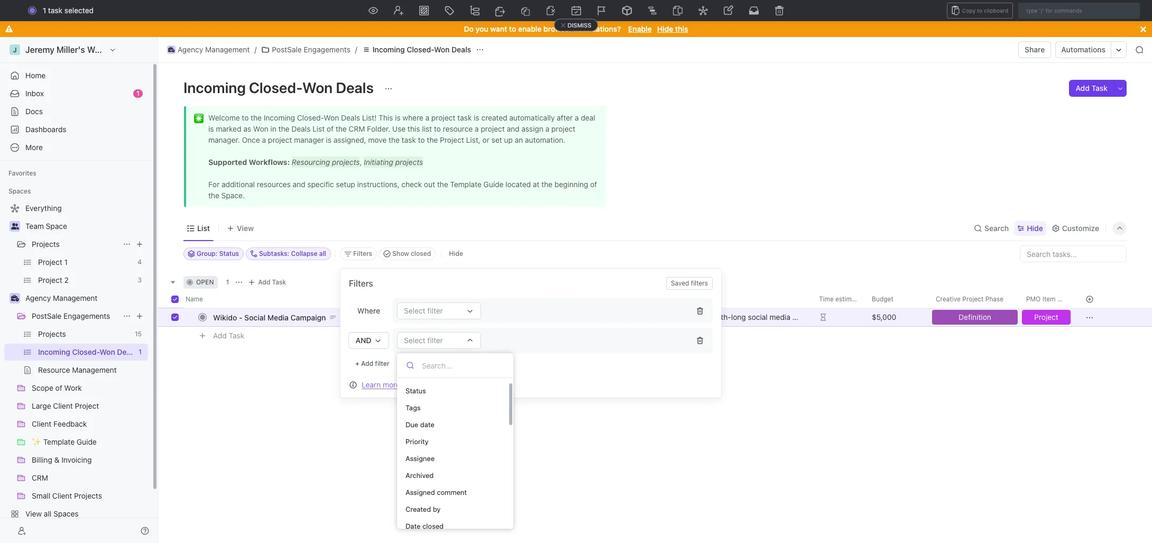 Task type: describe. For each thing, give the bounding box(es) containing it.
inbox
[[25, 89, 44, 98]]

hide button
[[445, 248, 468, 260]]

Search tasks... text field
[[1021, 246, 1127, 262]]

1 inside sidebar navigation
[[137, 89, 140, 97]]

notifications?
[[574, 24, 621, 33]]

type '/' for commands field
[[1019, 3, 1141, 19]]

+ add filter
[[355, 360, 390, 368]]

created by
[[406, 505, 441, 513]]

about
[[402, 380, 422, 389]]

filters
[[353, 250, 372, 258]]

Search... text field
[[422, 358, 505, 373]]

0 vertical spatial add task button
[[1070, 80, 1115, 97]]

1 task selected
[[43, 6, 94, 15]]

hide button
[[1015, 221, 1047, 236]]

$5,000
[[872, 313, 897, 322]]

priority
[[406, 437, 429, 446]]

tags
[[406, 403, 421, 412]]

hide inside button
[[449, 250, 463, 258]]

enable
[[518, 24, 542, 33]]

1 horizontal spatial add task
[[258, 278, 286, 286]]

saved
[[671, 279, 690, 287]]

1 vertical spatial incoming closed-won deals
[[184, 79, 377, 96]]

this
[[676, 24, 688, 33]]

1 horizontal spatial postsale
[[272, 45, 302, 54]]

2 vertical spatial 1
[[226, 278, 229, 286]]

by
[[433, 505, 441, 513]]

team space link
[[25, 218, 146, 235]]

0 horizontal spatial incoming
[[184, 79, 246, 96]]

1 horizontal spatial agency
[[178, 45, 203, 54]]

home link
[[4, 67, 148, 84]]

list link
[[195, 221, 210, 236]]

wikido - social media campaign link
[[211, 310, 367, 325]]

add down automations button
[[1076, 84, 1090, 93]]

to
[[509, 24, 516, 33]]

team
[[25, 222, 44, 231]]

dashboards
[[25, 125, 66, 134]]

⌘k
[[709, 6, 721, 15]]

dismiss
[[568, 22, 592, 29]]

sidebar navigation
[[0, 37, 158, 543]]

deals inside 'link'
[[452, 45, 471, 54]]

assignee
[[406, 454, 435, 463]]

customize button
[[1049, 221, 1103, 236]]

1 vertical spatial add task button
[[246, 276, 290, 289]]

incoming closed-won deals link
[[360, 43, 474, 56]]

business time image inside tree
[[11, 295, 19, 302]]

0 vertical spatial postsale engagements link
[[259, 43, 353, 56]]

status
[[406, 386, 426, 395]]

add right +
[[361, 360, 374, 368]]

due date
[[406, 420, 435, 429]]

automations
[[1062, 45, 1106, 54]]

new
[[1077, 6, 1093, 15]]

1 vertical spatial task
[[272, 278, 286, 286]]

saved filters
[[671, 279, 708, 287]]

you
[[476, 24, 489, 33]]

and
[[356, 336, 372, 345]]

automations button
[[1057, 42, 1111, 58]]

customize
[[1063, 224, 1100, 232]]

filter inside dropdown button
[[428, 336, 443, 345]]

task
[[48, 6, 62, 15]]

browser
[[544, 24, 572, 33]]

2 vertical spatial add task
[[213, 331, 244, 340]]

postsale inside tree
[[32, 312, 62, 321]]

learn
[[362, 380, 381, 389]]

comment
[[437, 488, 467, 496]]

won inside 'link'
[[434, 45, 450, 54]]

1 horizontal spatial hide
[[657, 24, 674, 33]]

0 vertical spatial task
[[1092, 84, 1108, 93]]

open
[[196, 278, 214, 286]]

favorites button
[[4, 167, 41, 180]]

home
[[25, 71, 46, 80]]

tree inside sidebar navigation
[[4, 200, 148, 541]]

1 horizontal spatial engagements
[[304, 45, 351, 54]]

date
[[420, 420, 435, 429]]

do
[[464, 24, 474, 33]]

share
[[1025, 45, 1046, 54]]

engagements inside tree
[[64, 312, 110, 321]]

incoming closed-won deals inside 'link'
[[373, 45, 471, 54]]

search button
[[971, 221, 1013, 236]]

archived
[[406, 471, 434, 480]]



Task type: vqa. For each thing, say whether or not it's contained in the screenshot.
PROJECTS
yes



Task type: locate. For each thing, give the bounding box(es) containing it.
upgrade
[[1023, 6, 1053, 15]]

select filter
[[404, 336, 443, 345]]

1 vertical spatial agency management link
[[25, 290, 146, 307]]

filters button
[[340, 248, 377, 260]]

1 vertical spatial business time image
[[11, 295, 19, 302]]

due
[[406, 420, 419, 429]]

created
[[406, 505, 431, 513]]

0 vertical spatial agency
[[178, 45, 203, 54]]

1 horizontal spatial deals
[[452, 45, 471, 54]]

docs link
[[4, 103, 148, 120]]

0 vertical spatial deals
[[452, 45, 471, 54]]

0 horizontal spatial engagements
[[64, 312, 110, 321]]

hide
[[657, 24, 674, 33], [1027, 224, 1044, 232], [449, 250, 463, 258]]

1 horizontal spatial filter
[[428, 336, 443, 345]]

2 horizontal spatial add task
[[1076, 84, 1108, 93]]

wikido
[[213, 313, 237, 322]]

add down wikido
[[213, 331, 227, 340]]

1
[[43, 6, 46, 15], [137, 89, 140, 97], [226, 278, 229, 286]]

projects
[[32, 240, 60, 249]]

1 vertical spatial filters
[[424, 380, 443, 389]]

1 vertical spatial postsale
[[32, 312, 62, 321]]

1 vertical spatial agency management
[[25, 294, 98, 303]]

agency management
[[178, 45, 250, 54], [25, 294, 98, 303]]

agency
[[178, 45, 203, 54], [25, 294, 51, 303]]

task down '-'
[[229, 331, 244, 340]]

0 vertical spatial postsale engagements
[[272, 45, 351, 54]]

1 horizontal spatial closed-
[[407, 45, 434, 54]]

0 horizontal spatial postsale engagements
[[32, 312, 110, 321]]

task
[[1092, 84, 1108, 93], [272, 278, 286, 286], [229, 331, 244, 340]]

1 vertical spatial hide
[[1027, 224, 1044, 232]]

0 vertical spatial closed-
[[407, 45, 434, 54]]

0 horizontal spatial agency management link
[[25, 290, 146, 307]]

1 horizontal spatial postsale engagements link
[[259, 43, 353, 56]]

1 vertical spatial closed-
[[249, 79, 302, 96]]

0 horizontal spatial agency management
[[25, 294, 98, 303]]

incoming closed-won deals
[[373, 45, 471, 54], [184, 79, 377, 96]]

task down automations button
[[1092, 84, 1108, 93]]

add
[[1076, 84, 1090, 93], [258, 278, 270, 286], [213, 331, 227, 340], [361, 360, 374, 368]]

postsale engagements
[[272, 45, 351, 54], [32, 312, 110, 321]]

campaign
[[291, 313, 326, 322]]

0 vertical spatial incoming closed-won deals
[[373, 45, 471, 54]]

+
[[355, 360, 360, 368]]

enable
[[629, 24, 652, 33]]

filter
[[428, 336, 443, 345], [375, 360, 390, 368]]

0 vertical spatial business time image
[[168, 47, 175, 52]]

0 horizontal spatial postsale
[[32, 312, 62, 321]]

add task down automations button
[[1076, 84, 1108, 93]]

2 vertical spatial add task button
[[208, 330, 249, 342]]

add task button
[[1070, 80, 1115, 97], [246, 276, 290, 289], [208, 330, 249, 342]]

tree
[[4, 200, 148, 541]]

1 vertical spatial 1
[[137, 89, 140, 97]]

1 horizontal spatial won
[[434, 45, 450, 54]]

$5,000 button
[[866, 308, 930, 327]]

date
[[406, 522, 421, 530]]

learn more about filters
[[362, 380, 443, 389]]

-
[[239, 313, 243, 322]]

2 horizontal spatial task
[[1092, 84, 1108, 93]]

1 horizontal spatial agency management link
[[165, 43, 253, 56]]

1 vertical spatial postsale engagements link
[[32, 308, 118, 325]]

closed
[[423, 522, 444, 530]]

2 horizontal spatial hide
[[1027, 224, 1044, 232]]

1 horizontal spatial postsale engagements
[[272, 45, 351, 54]]

add task button down automations button
[[1070, 80, 1115, 97]]

tree containing team space
[[4, 200, 148, 541]]

agency inside sidebar navigation
[[25, 294, 51, 303]]

0 horizontal spatial closed-
[[249, 79, 302, 96]]

add task button down wikido
[[208, 330, 249, 342]]

0 vertical spatial agency management link
[[165, 43, 253, 56]]

0 horizontal spatial filters
[[424, 380, 443, 389]]

0 vertical spatial filters
[[691, 279, 708, 287]]

business time image inside the agency management link
[[168, 47, 175, 52]]

0 vertical spatial postsale
[[272, 45, 302, 54]]

/
[[255, 45, 257, 54], [355, 45, 357, 54]]

1 vertical spatial add task
[[258, 278, 286, 286]]

business time image
[[168, 47, 175, 52], [11, 295, 19, 302]]

add task
[[1076, 84, 1108, 93], [258, 278, 286, 286], [213, 331, 244, 340]]

spaces
[[8, 187, 31, 195]]

favorites
[[8, 169, 36, 177]]

filter up more
[[375, 360, 390, 368]]

select filter button
[[397, 332, 481, 349]]

wikido - social media campaign
[[213, 313, 326, 322]]

add task button up wikido - social media campaign
[[246, 276, 290, 289]]

2 horizontal spatial 1
[[226, 278, 229, 286]]

1 vertical spatial management
[[53, 294, 98, 303]]

postsale engagements inside tree
[[32, 312, 110, 321]]

add task up wikido - social media campaign
[[258, 278, 286, 286]]

1 horizontal spatial business time image
[[168, 47, 175, 52]]

1 / from the left
[[255, 45, 257, 54]]

0 vertical spatial 1
[[43, 6, 46, 15]]

1 horizontal spatial filters
[[691, 279, 708, 287]]

user group image
[[11, 223, 19, 230]]

projects link
[[32, 236, 118, 253]]

agency management link
[[165, 43, 253, 56], [25, 290, 146, 307]]

0 vertical spatial won
[[434, 45, 450, 54]]

hide inside dropdown button
[[1027, 224, 1044, 232]]

space
[[46, 222, 67, 231]]

0 horizontal spatial postsale engagements link
[[32, 308, 118, 325]]

management
[[205, 45, 250, 54], [53, 294, 98, 303]]

0 horizontal spatial task
[[229, 331, 244, 340]]

deals
[[452, 45, 471, 54], [336, 79, 374, 96]]

0 horizontal spatial won
[[302, 79, 333, 96]]

0 vertical spatial hide
[[657, 24, 674, 33]]

date closed
[[406, 522, 444, 530]]

search...
[[568, 6, 598, 15]]

1 horizontal spatial /
[[355, 45, 357, 54]]

add task down wikido
[[213, 331, 244, 340]]

team space
[[25, 222, 67, 231]]

task up the media
[[272, 278, 286, 286]]

upgrade link
[[1008, 3, 1058, 18]]

incoming inside 'link'
[[373, 45, 405, 54]]

social
[[244, 313, 266, 322]]

0 horizontal spatial business time image
[[11, 295, 19, 302]]

select
[[404, 336, 426, 345]]

0 vertical spatial management
[[205, 45, 250, 54]]

assigned comment
[[406, 488, 467, 496]]

1 horizontal spatial agency management
[[178, 45, 250, 54]]

0 horizontal spatial 1
[[43, 6, 46, 15]]

filters right saved
[[691, 279, 708, 287]]

0 horizontal spatial agency
[[25, 294, 51, 303]]

1 vertical spatial won
[[302, 79, 333, 96]]

filters
[[691, 279, 708, 287], [424, 380, 443, 389]]

0 vertical spatial agency management
[[178, 45, 250, 54]]

new button
[[1063, 2, 1099, 19]]

do you want to enable browser notifications? enable hide this
[[464, 24, 688, 33]]

0 horizontal spatial management
[[53, 294, 98, 303]]

0 horizontal spatial deals
[[336, 79, 374, 96]]

closed- inside 'link'
[[407, 45, 434, 54]]

assigned
[[406, 488, 435, 496]]

media
[[268, 313, 289, 322]]

learn more about filters link
[[362, 380, 443, 389]]

1 vertical spatial postsale engagements
[[32, 312, 110, 321]]

more
[[383, 380, 400, 389]]

0 vertical spatial filter
[[428, 336, 443, 345]]

1 vertical spatial deals
[[336, 79, 374, 96]]

0 horizontal spatial /
[[255, 45, 257, 54]]

list
[[197, 224, 210, 232]]

2 vertical spatial hide
[[449, 250, 463, 258]]

1 vertical spatial engagements
[[64, 312, 110, 321]]

search
[[985, 224, 1009, 232]]

2 vertical spatial task
[[229, 331, 244, 340]]

dashboards link
[[4, 121, 148, 138]]

docs
[[25, 107, 43, 116]]

postsale
[[272, 45, 302, 54], [32, 312, 62, 321]]

filters right the "about" on the left bottom of page
[[424, 380, 443, 389]]

where
[[358, 306, 380, 315]]

0 horizontal spatial add task
[[213, 331, 244, 340]]

share button
[[1019, 41, 1052, 58]]

1 vertical spatial agency
[[25, 294, 51, 303]]

1 horizontal spatial incoming
[[373, 45, 405, 54]]

add up wikido - social media campaign
[[258, 278, 270, 286]]

closed-
[[407, 45, 434, 54], [249, 79, 302, 96]]

1 horizontal spatial management
[[205, 45, 250, 54]]

agency management inside sidebar navigation
[[25, 294, 98, 303]]

management inside tree
[[53, 294, 98, 303]]

0 horizontal spatial hide
[[449, 250, 463, 258]]

filter right the select at the bottom
[[428, 336, 443, 345]]

want
[[490, 24, 507, 33]]

1 vertical spatial filter
[[375, 360, 390, 368]]

0 horizontal spatial filter
[[375, 360, 390, 368]]

1 horizontal spatial task
[[272, 278, 286, 286]]

selected
[[64, 6, 94, 15]]

1 horizontal spatial 1
[[137, 89, 140, 97]]

0 vertical spatial add task
[[1076, 84, 1108, 93]]

2 / from the left
[[355, 45, 357, 54]]

1 vertical spatial incoming
[[184, 79, 246, 96]]

0 vertical spatial engagements
[[304, 45, 351, 54]]

0 vertical spatial incoming
[[373, 45, 405, 54]]



